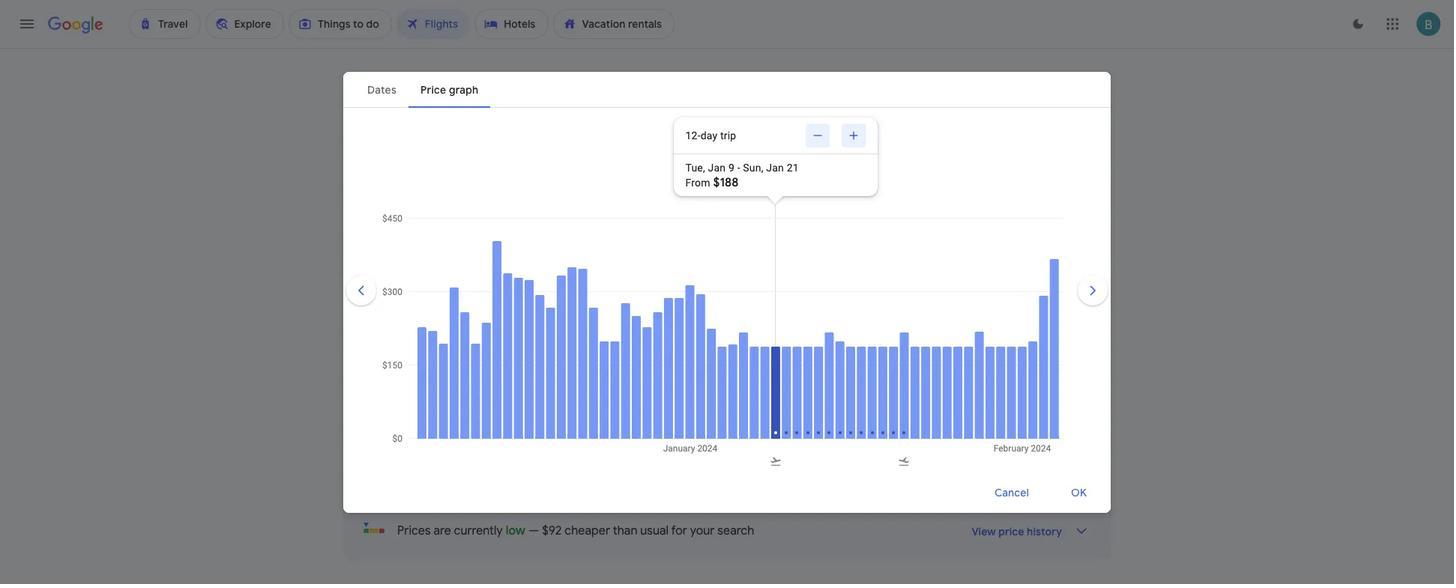 Task type: locate. For each thing, give the bounding box(es) containing it.
158 US dollars text field
[[1025, 322, 1051, 337]]

5 inside 5 hr 31 min lax – bos
[[636, 379, 643, 394]]

Departure time: 8:35 AM. text field
[[413, 379, 457, 394]]

2 inside 393 kg co 2
[[896, 383, 901, 396]]

1 vertical spatial nonstop flight. element
[[734, 379, 780, 396]]

emissions for 377
[[858, 453, 902, 464]]

3 nonstop from the top
[[734, 435, 780, 450]]

1 vertical spatial round trip
[[1010, 397, 1051, 408]]

lax down the total duration 5 hr 27 min. element
[[636, 340, 653, 351]]

3 nonstop flight. element from the top
[[734, 435, 780, 452]]

view
[[972, 526, 996, 539]]

by:
[[1072, 282, 1087, 295]]

0 vertical spatial 1
[[476, 76, 482, 88]]

bos inside "5 hr 27 min lax – bos"
[[659, 340, 677, 351]]

for left adult.
[[690, 284, 702, 295]]

bos down 27
[[659, 340, 677, 351]]

1 round from the top
[[1010, 341, 1034, 352]]

0 horizontal spatial prices
[[397, 524, 431, 539]]

Arrival time: 9:57 PM. text field
[[469, 322, 511, 337]]

277 US dollars text field
[[1024, 435, 1051, 450]]

bos
[[659, 340, 677, 351], [659, 397, 677, 407], [659, 453, 677, 463]]

round inside $277 round trip
[[1010, 454, 1034, 464]]

1 vertical spatial min
[[674, 379, 694, 394]]

hr left 27
[[646, 322, 657, 337]]

hr for 40
[[646, 435, 657, 450]]

hr inside "5 hr 27 min lax – bos"
[[646, 322, 657, 337]]

min for 5 hr 40 min
[[678, 435, 698, 450]]

1 vertical spatial price
[[1039, 217, 1065, 231]]

none search field containing price
[[343, 69, 1111, 199]]

fees
[[669, 284, 687, 295], [848, 284, 866, 295]]

– left 9:35 pm text box
[[464, 435, 472, 450]]

nonstop
[[734, 322, 780, 337], [734, 379, 780, 394], [734, 435, 780, 450]]

hr inside 5 hr 31 min lax – bos
[[646, 379, 657, 394]]

1 bos from the top
[[659, 340, 677, 351]]

2 5 from the top
[[636, 379, 643, 394]]

jan left 21
[[767, 162, 784, 174]]

price inside popup button
[[654, 155, 680, 169]]

– for 5:06 pm
[[460, 379, 467, 394]]

1 horizontal spatial 1
[[704, 284, 710, 295]]

price left tue,
[[654, 155, 680, 169]]

2 vertical spatial emissions
[[858, 453, 902, 464]]

history
[[1027, 526, 1063, 539]]

co up the +11% emissions
[[877, 379, 896, 394]]

377
[[839, 435, 858, 450]]

round down this price for this flight doesn't include overhead bin access. if you need a carry-on bag, use the bags filter to update prices. icon
[[1010, 397, 1034, 408]]

min inside 5 hr 40 min bos
[[678, 435, 698, 450]]

2 round from the top
[[1010, 397, 1034, 408]]

2 for 377
[[895, 440, 901, 452]]

0 horizontal spatial and
[[441, 284, 457, 295]]

convenience
[[459, 284, 512, 295]]

nonstop for 5 hr 27 min
[[734, 322, 780, 337]]

5
[[636, 322, 643, 337], [636, 379, 643, 394], [636, 435, 643, 450]]

emissions for 344
[[857, 341, 900, 351]]

$158
[[1025, 322, 1051, 337]]

any dates
[[594, 219, 644, 232]]

12-day trip
[[686, 129, 737, 141]]

2 vertical spatial 5
[[636, 435, 643, 450]]

27
[[660, 322, 673, 337]]

and down flights
[[441, 284, 457, 295]]

connecting airports
[[880, 155, 980, 169]]

0 vertical spatial round trip
[[1010, 341, 1051, 352]]

0 horizontal spatial 1
[[476, 76, 482, 88]]

$277
[[1024, 435, 1051, 450]]

2 vertical spatial nonstop flight. element
[[734, 435, 780, 452]]

hr inside 5 hr 40 min bos
[[646, 435, 657, 450]]

– right 1:30 pm text box
[[458, 322, 466, 337]]

for left your
[[672, 524, 687, 539]]

round
[[1010, 341, 1034, 352], [1010, 397, 1034, 408], [1010, 454, 1034, 464]]

hr left 31
[[646, 379, 657, 394]]

2 up +6% emissions
[[895, 440, 901, 452]]

round down $277 text field
[[1010, 454, 1034, 464]]

jan
[[708, 162, 726, 174], [767, 162, 784, 174]]

2 inside find the best price region
[[523, 219, 529, 232]]

emissions
[[790, 155, 839, 169]]

5 inside "5 hr 27 min lax – bos"
[[636, 322, 643, 337]]

nonstop for 5 hr 40 min
[[734, 435, 780, 450]]

sort
[[1048, 282, 1070, 295]]

23 – dec
[[478, 219, 520, 232]]

total duration 5 hr 27 min. element
[[636, 322, 734, 340]]

1 5 from the top
[[636, 322, 643, 337]]

trip down $277
[[1036, 454, 1051, 464]]

1 round trip from the top
[[1010, 341, 1051, 352]]

lax
[[636, 340, 653, 351], [636, 397, 653, 407]]

0 vertical spatial bos
[[659, 340, 677, 351]]

$92
[[542, 524, 562, 539]]

377 kg co 2
[[839, 435, 901, 452]]

emissions for 393
[[864, 397, 907, 407]]

1 horizontal spatial and
[[812, 284, 828, 295]]

– inside 8:35 am – 5:06 pm united
[[460, 379, 467, 394]]

– right 8:35 am text box on the left of the page
[[460, 379, 467, 394]]

0 vertical spatial emissions
[[857, 341, 900, 351]]

sort by:
[[1048, 282, 1087, 295]]

3 hr from the top
[[646, 435, 657, 450]]

trip
[[721, 129, 737, 141], [1036, 341, 1051, 352], [1036, 397, 1051, 408], [1036, 454, 1051, 464]]

usual
[[641, 524, 669, 539]]

0 vertical spatial min
[[676, 322, 696, 337]]

kg up the +11% emissions
[[861, 379, 874, 394]]

0 vertical spatial nonstop
[[734, 322, 780, 337]]

1 vertical spatial kg
[[861, 379, 874, 394]]

1 vertical spatial prices
[[397, 524, 431, 539]]

ok
[[1071, 487, 1087, 500]]

price
[[654, 155, 680, 169], [1039, 217, 1065, 231]]

2 vertical spatial bos
[[659, 453, 677, 463]]

scroll forward image
[[1075, 273, 1111, 309]]

kg up +6% emissions
[[861, 435, 874, 450]]

1 inside best departing flights main content
[[704, 284, 710, 295]]

united
[[413, 397, 440, 407]]

kg up avg emissions on the right of page
[[862, 322, 876, 337]]

price right on
[[418, 284, 439, 295]]

times button
[[711, 150, 775, 174]]

kg inside 393 kg co 2
[[861, 379, 874, 394]]

round for $174
[[1010, 397, 1034, 408]]

jan left 9
[[708, 162, 726, 174]]

best departing flights
[[343, 261, 494, 280]]

0 vertical spatial prices
[[538, 284, 564, 295]]

co
[[878, 322, 897, 337], [877, 379, 896, 394], [877, 435, 895, 450]]

1 vertical spatial price
[[999, 526, 1025, 539]]

are
[[434, 524, 451, 539]]

co up +6% emissions
[[877, 435, 895, 450]]

2 for 344
[[897, 327, 902, 340]]

prices right learn more about ranking icon
[[538, 284, 564, 295]]

3 5 from the top
[[636, 435, 643, 450]]

round trip
[[1010, 341, 1051, 352], [1010, 397, 1051, 408]]

prices include required taxes + fees for 1 adult. optional charges and bag fees may apply. passenger assistance
[[538, 284, 1008, 295]]

5 inside 5 hr 40 min bos
[[636, 435, 643, 450]]

1 and from the left
[[441, 284, 457, 295]]

2 lax from the top
[[636, 397, 653, 407]]

– down 'total duration 5 hr 31 min.' 'element'
[[653, 397, 659, 407]]

1 nonstop from the top
[[734, 322, 780, 337]]

round trip down $158
[[1010, 341, 1051, 352]]

5 for 5 hr 27 min
[[636, 322, 643, 337]]

1 lax from the top
[[636, 340, 653, 351]]

0 vertical spatial hr
[[646, 322, 657, 337]]

0 vertical spatial nonstop flight. element
[[734, 322, 780, 340]]

– inside 1:30 pm – 9:57 pm jetblue
[[458, 322, 466, 337]]

min right 27
[[676, 322, 696, 337]]

0 vertical spatial round
[[1010, 341, 1034, 352]]

for
[[690, 284, 702, 295], [672, 524, 687, 539]]

2 up the +11% emissions
[[896, 383, 901, 396]]

1 vertical spatial 1
[[704, 284, 710, 295]]

1 horizontal spatial price
[[1039, 217, 1065, 231]]

nov 23 – dec 2
[[456, 219, 529, 232]]

2
[[523, 219, 529, 232], [897, 327, 902, 340], [896, 383, 901, 396], [895, 440, 901, 452]]

–
[[458, 322, 466, 337], [653, 340, 659, 351], [460, 379, 467, 394], [653, 397, 659, 407], [464, 435, 472, 450]]

price graph
[[1039, 217, 1096, 231]]

round trip down $174
[[1010, 397, 1051, 408]]

assistance
[[963, 284, 1008, 295]]

—
[[529, 524, 539, 539]]

emissions down 344 kg co 2
[[857, 341, 900, 351]]

emissions down 393 kg co 2
[[864, 397, 907, 407]]

5 hr 40 min bos
[[636, 435, 698, 463]]

1 horizontal spatial jan
[[767, 162, 784, 174]]

kg inside 377 kg co 2
[[861, 435, 874, 450]]

8:35 am – 5:06 pm united
[[413, 379, 515, 407]]

1 vertical spatial nonstop
[[734, 379, 780, 394]]

5 left 27
[[636, 322, 643, 337]]

1 horizontal spatial fees
[[848, 284, 866, 295]]

1 vertical spatial for
[[672, 524, 687, 539]]

2 round trip from the top
[[1010, 397, 1051, 408]]

fees right the +
[[669, 284, 687, 295]]

bos inside 5 hr 31 min lax – bos
[[659, 397, 677, 407]]

co inside 393 kg co 2
[[877, 379, 896, 394]]

bos down 31
[[659, 397, 677, 407]]

price right view
[[999, 526, 1025, 539]]

2 hr from the top
[[646, 379, 657, 394]]

1 vertical spatial round
[[1010, 397, 1034, 408]]

scroll backward image
[[343, 273, 379, 309]]

1 horizontal spatial for
[[690, 284, 702, 295]]

and left bag
[[812, 284, 828, 295]]

2 inside 344 kg co 2
[[897, 327, 902, 340]]

1 hr from the top
[[646, 322, 657, 337]]

ok button
[[1053, 475, 1105, 511]]

2 vertical spatial co
[[877, 435, 895, 450]]

co up avg emissions on the right of page
[[878, 322, 897, 337]]

lax inside 5 hr 31 min lax – bos
[[636, 397, 653, 407]]

5 left 31
[[636, 379, 643, 394]]

2 bos from the top
[[659, 397, 677, 407]]

price
[[418, 284, 439, 295], [999, 526, 1025, 539]]

kg inside 344 kg co 2
[[862, 322, 876, 337]]

0 vertical spatial lax
[[636, 340, 653, 351]]

0 vertical spatial 5
[[636, 322, 643, 337]]

2 vertical spatial round
[[1010, 454, 1034, 464]]

passenger assistance button
[[916, 284, 1008, 295]]

393
[[839, 379, 858, 394]]

lax down 'total duration 5 hr 31 min.' 'element'
[[636, 397, 653, 407]]

1 vertical spatial emissions
[[864, 397, 907, 407]]

Departure time: 1:30 PM. text field
[[413, 322, 455, 337]]

flights
[[450, 261, 494, 280]]

1 vertical spatial co
[[877, 379, 896, 394]]

3 bos from the top
[[659, 453, 677, 463]]

price left the graph
[[1039, 217, 1065, 231]]

Return text field
[[995, 103, 1064, 143]]

find the best price region
[[343, 211, 1111, 250]]

and
[[441, 284, 457, 295], [812, 284, 828, 295]]

2 vertical spatial nonstop
[[734, 435, 780, 450]]

min inside "5 hr 27 min lax – bos"
[[676, 322, 696, 337]]

1 vertical spatial bos
[[659, 397, 677, 407]]

1 horizontal spatial price
[[999, 526, 1025, 539]]

nonstop flight. element for 5 hr 40 min
[[734, 435, 780, 452]]

0 horizontal spatial for
[[672, 524, 687, 539]]

2 fees from the left
[[848, 284, 866, 295]]

emissions down 377 kg co 2
[[858, 453, 902, 464]]

0 horizontal spatial jan
[[708, 162, 726, 174]]

bos down 40
[[659, 453, 677, 463]]

0 vertical spatial for
[[690, 284, 702, 295]]

prices
[[538, 284, 564, 295], [397, 524, 431, 539]]

min inside 5 hr 31 min lax – bos
[[674, 379, 694, 394]]

2 jan from the left
[[767, 162, 784, 174]]

2 for 393
[[896, 383, 901, 396]]

from
[[686, 177, 711, 189]]

graph
[[1067, 217, 1096, 231]]

co inside 344 kg co 2
[[878, 322, 897, 337]]

track prices
[[369, 219, 430, 232]]

0 vertical spatial co
[[878, 322, 897, 337]]

trip down $158
[[1036, 341, 1051, 352]]

1 vertical spatial lax
[[636, 397, 653, 407]]

0 horizontal spatial price
[[654, 155, 680, 169]]

$188
[[713, 175, 739, 190]]

5:06 pm
[[470, 379, 515, 394]]

prices for prices include required taxes + fees for 1 adult. optional charges and bag fees may apply. passenger assistance
[[538, 284, 564, 295]]

learn more about ranking image
[[515, 283, 529, 296]]

0 horizontal spatial price
[[418, 284, 439, 295]]

price inside button
[[1039, 217, 1065, 231]]

0 horizontal spatial fees
[[669, 284, 687, 295]]

apply.
[[889, 284, 913, 295]]

1 horizontal spatial prices
[[538, 284, 564, 295]]

trip down $174
[[1036, 397, 1051, 408]]

3 round from the top
[[1010, 454, 1034, 464]]

1 nonstop flight. element from the top
[[734, 322, 780, 340]]

hr left 40
[[646, 435, 657, 450]]

prices left are
[[397, 524, 431, 539]]

round down $158
[[1010, 341, 1034, 352]]

2 right 23 – dec
[[523, 219, 529, 232]]

2 vertical spatial hr
[[646, 435, 657, 450]]

lax inside "5 hr 27 min lax – bos"
[[636, 340, 653, 351]]

nonstop flight. element
[[734, 322, 780, 340], [734, 379, 780, 396], [734, 435, 780, 452]]

emissions
[[857, 341, 900, 351], [864, 397, 907, 407], [858, 453, 902, 464]]

0 vertical spatial price
[[654, 155, 680, 169]]

None search field
[[343, 69, 1111, 199]]

– down the total duration 5 hr 27 min. element
[[653, 340, 659, 351]]

co inside 377 kg co 2
[[877, 435, 895, 450]]

2 inside 377 kg co 2
[[895, 440, 901, 452]]

ranked based on price and convenience
[[343, 284, 512, 295]]

9
[[729, 162, 735, 174]]

0 vertical spatial kg
[[862, 322, 876, 337]]

5 left 40
[[636, 435, 643, 450]]

jetblue
[[413, 340, 445, 351]]

12-
[[686, 129, 701, 141]]

1 vertical spatial hr
[[646, 379, 657, 394]]

1 vertical spatial 5
[[636, 379, 643, 394]]

+11% emissions
[[839, 397, 907, 407]]

sort by: button
[[1042, 275, 1111, 302]]

passenger
[[916, 284, 960, 295]]

min right 40
[[678, 435, 698, 450]]

2 up avg emissions on the right of page
[[897, 327, 902, 340]]

2 vertical spatial kg
[[861, 435, 874, 450]]

total duration 5 hr 31 min. element
[[636, 379, 734, 396]]

fees right bag
[[848, 284, 866, 295]]

2 vertical spatial min
[[678, 435, 698, 450]]

round for $158
[[1010, 341, 1034, 352]]

kg for 377
[[861, 435, 874, 450]]

min right 31
[[674, 379, 694, 394]]



Task type: describe. For each thing, give the bounding box(es) containing it.
trip inside $277 round trip
[[1036, 454, 1051, 464]]

31
[[660, 379, 671, 394]]

may
[[869, 284, 886, 295]]

393 kg co 2
[[839, 379, 901, 396]]

day
[[701, 129, 718, 141]]

taxes
[[636, 284, 659, 295]]

leaves los angeles international airport at 12:55 pm on thursday, november 23 and arrives at boston logan international airport at 9:35 pm on thursday, november 23. element
[[413, 435, 518, 450]]

+
[[661, 284, 667, 295]]

344 kg co 2
[[839, 322, 902, 340]]

date grid button
[[896, 211, 993, 238]]

co for 377
[[877, 435, 895, 450]]

bos inside 5 hr 40 min bos
[[659, 453, 677, 463]]

connecting airports button
[[871, 150, 1006, 174]]

nonstop flight. element for 5 hr 27 min
[[734, 322, 780, 340]]

12:55 pm – 9:35 pm
[[413, 435, 518, 450]]

174 US dollars text field
[[1026, 379, 1051, 394]]

any
[[594, 219, 613, 232]]

cancel
[[995, 487, 1029, 500]]

track
[[369, 219, 396, 232]]

prices
[[399, 219, 430, 232]]

total duration 5 hr 40 min. element
[[636, 435, 734, 452]]

kg for 393
[[861, 379, 874, 394]]

avg emissions
[[839, 341, 900, 351]]

ranked
[[343, 284, 375, 295]]

lax for 5 hr 31 min
[[636, 397, 653, 407]]

12:55 pm
[[413, 435, 461, 450]]

Departure time: 12:55 PM. text field
[[413, 435, 461, 450]]

$174
[[1026, 379, 1051, 394]]

date
[[935, 217, 959, 231]]

21
[[787, 162, 799, 174]]

co for 344
[[878, 322, 897, 337]]

tue, jan 9 - sun, jan 21 from $188
[[686, 162, 799, 190]]

Arrival time: 9:35 PM. text field
[[474, 435, 518, 450]]

8:35 am
[[413, 379, 457, 394]]

1:30 pm – 9:57 pm jetblue
[[413, 322, 511, 351]]

+6% emissions
[[839, 453, 902, 464]]

-
[[738, 162, 741, 174]]

sun,
[[743, 162, 764, 174]]

lax for 5 hr 27 min
[[636, 340, 653, 351]]

nov
[[456, 219, 476, 232]]

5 for 5 hr 40 min
[[636, 435, 643, 450]]

hr for 27
[[646, 322, 657, 337]]

prices for prices are currently low — $92 cheaper than usual for your search
[[397, 524, 431, 539]]

best
[[343, 261, 375, 280]]

kg for 344
[[862, 322, 876, 337]]

9:35 pm
[[474, 435, 518, 450]]

hr for 31
[[646, 379, 657, 394]]

times
[[720, 155, 750, 169]]

emissions button
[[781, 150, 865, 174]]

– for 9:35 pm
[[464, 435, 472, 450]]

+11%
[[839, 397, 861, 407]]

1 inside popup button
[[476, 76, 482, 88]]

5 for 5 hr 31 min
[[636, 379, 643, 394]]

min for 5 hr 31 min
[[674, 379, 694, 394]]

trip right day
[[721, 129, 737, 141]]

prices are currently low — $92 cheaper than usual for your search
[[397, 524, 755, 539]]

best departing flights main content
[[343, 211, 1111, 585]]

price button
[[645, 150, 705, 174]]

leaves los angeles international airport at 1:30 pm on thursday, november 23 and arrives at boston logan international airport at 9:57 pm on thursday, november 23. element
[[413, 322, 511, 337]]

– for 9:57 pm
[[458, 322, 466, 337]]

bag
[[830, 284, 846, 295]]

round trip for $158
[[1010, 341, 1051, 352]]

bag fees button
[[830, 284, 866, 295]]

adult.
[[712, 284, 736, 295]]

view price history
[[972, 526, 1063, 539]]

dates
[[616, 219, 644, 232]]

40
[[660, 435, 675, 450]]

$277 round trip
[[1010, 435, 1051, 464]]

include
[[566, 284, 597, 295]]

– inside 5 hr 31 min lax – bos
[[653, 397, 659, 407]]

charges
[[776, 284, 810, 295]]

1 jan from the left
[[708, 162, 726, 174]]

344
[[839, 322, 859, 337]]

grid
[[961, 217, 981, 231]]

1 fees from the left
[[669, 284, 687, 295]]

min for 5 hr 27 min
[[676, 322, 696, 337]]

currently
[[454, 524, 503, 539]]

on
[[405, 284, 415, 295]]

search
[[718, 524, 755, 539]]

than
[[613, 524, 638, 539]]

avg
[[839, 341, 854, 351]]

bos for 27
[[659, 340, 677, 351]]

airports
[[941, 155, 980, 169]]

Departure text field
[[868, 103, 937, 143]]

date grid
[[935, 217, 981, 231]]

tue,
[[686, 162, 706, 174]]

bos for 31
[[659, 397, 677, 407]]

based
[[377, 284, 403, 295]]

5 hr 31 min lax – bos
[[636, 379, 694, 407]]

1:30 pm
[[413, 322, 455, 337]]

price for price
[[654, 155, 680, 169]]

co for 393
[[877, 379, 896, 394]]

this price for this flight doesn't include overhead bin access. if you need a carry-on bag, use the bags filter to update prices. image
[[1008, 377, 1026, 395]]

Arrival time: 5:06 PM. text field
[[470, 379, 515, 394]]

– inside "5 hr 27 min lax – bos"
[[653, 340, 659, 351]]

round trip for $174
[[1010, 397, 1051, 408]]

0 vertical spatial price
[[418, 284, 439, 295]]

price for price graph
[[1039, 217, 1065, 231]]

price graph button
[[1000, 211, 1108, 238]]

connecting
[[880, 155, 938, 169]]

low
[[506, 524, 526, 539]]

2 nonstop from the top
[[734, 379, 780, 394]]

your
[[690, 524, 715, 539]]

2 and from the left
[[812, 284, 828, 295]]

required
[[599, 284, 634, 295]]

cheaper
[[565, 524, 610, 539]]

2 nonstop flight. element from the top
[[734, 379, 780, 396]]

leaves los angeles international airport at 8:35 am on thursday, november 23 and arrives at boston logan international airport at 5:06 pm on thursday, november 23. element
[[413, 379, 515, 394]]

1 button
[[449, 69, 509, 96]]

cancel button
[[977, 475, 1047, 511]]



Task type: vqa. For each thing, say whether or not it's contained in the screenshot.
Show Your Location 'image'
no



